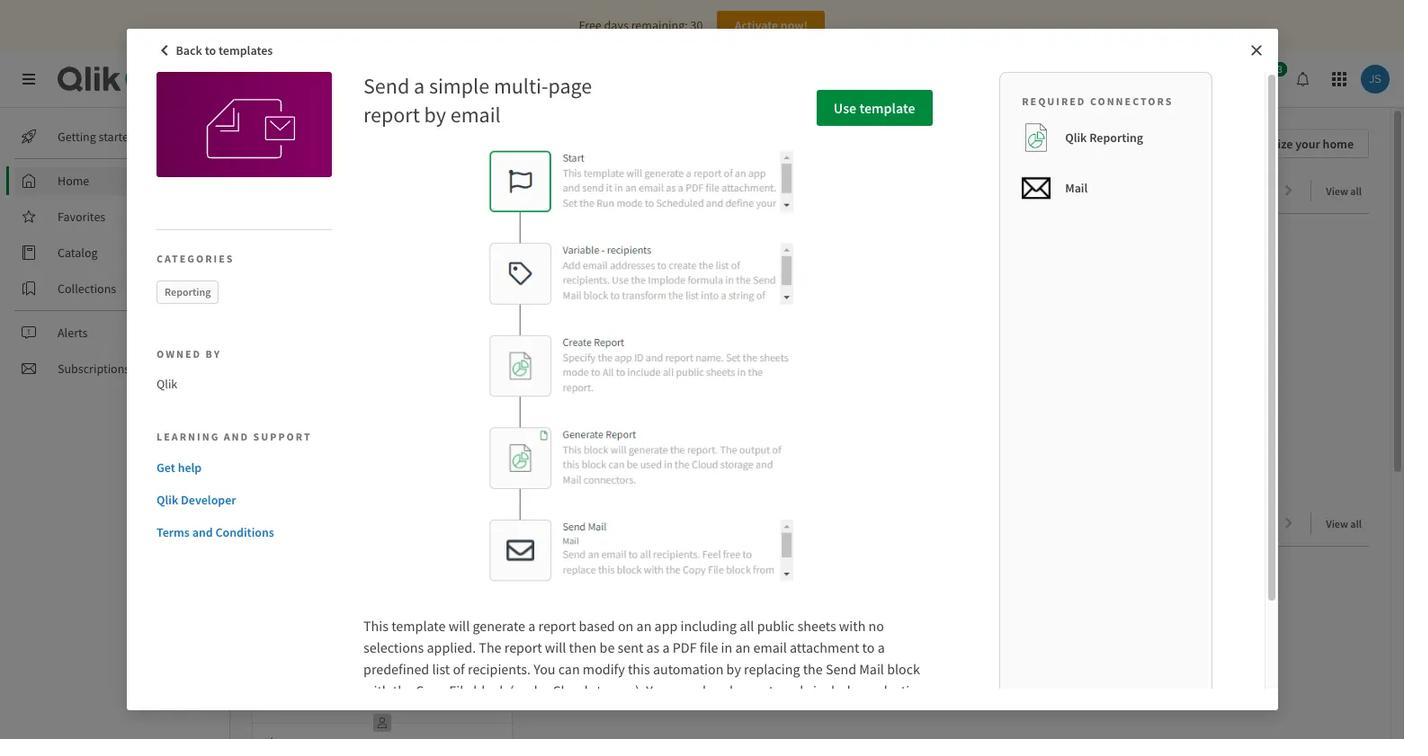 Task type: vqa. For each thing, say whether or not it's contained in the screenshot.
bottom (under
yes



Task type: describe. For each thing, give the bounding box(es) containing it.
send inside this template will generate a report based on an app including all public sheets with no selections applied. the report will then be sent as a pdf file in an email attachment to a predefined list of recipients. you can modify this automation by replacing the send mail block with the copy file block (under cloud storage). you can also choose to only include a selection of sheets by setting sheets mode to custom in the create report block and add an add sheet to report block (under qlik reporting). please note that the reporting service must be en
[[826, 660, 856, 678]]

2 vertical spatial report
[[504, 639, 542, 657]]

qlik developer
[[157, 492, 236, 508]]

1 horizontal spatial of
[[453, 660, 465, 678]]

connectors
[[1090, 94, 1173, 108]]

services
[[249, 67, 311, 90]]

qlik for qlik
[[157, 376, 178, 392]]

replacing
[[744, 660, 800, 678]]

owned
[[157, 347, 202, 361]]

home
[[1323, 136, 1354, 152]]

send a simple multi-page report by email
[[363, 72, 592, 129]]

copy
[[416, 682, 446, 700]]

qlik inside this template will generate a report based on an app including all public sheets with no selections applied. the report will then be sent as a pdf file in an email attachment to a predefined list of recipients. you can modify this automation by replacing the send mail block with the copy file block (under cloud storage). you can also choose to only include a selection of sheets by setting sheets mode to custom in the create report block and add an add sheet to report block (under qlik reporting). please note that the reporting service must be en
[[504, 725, 528, 739]]

cloud
[[553, 682, 588, 700]]

view for second view all link
[[1326, 517, 1348, 531]]

sheet
[[882, 703, 917, 721]]

attachment
[[790, 639, 860, 657]]

setting
[[437, 703, 479, 721]]

all inside this template will generate a report based on an app including all public sheets with no selections applied. the report will then be sent as a pdf file in an email attachment to a predefined list of recipients. you can modify this automation by replacing the send mail block with the copy file block (under cloud storage). you can also choose to only include a selection of sheets by setting sheets mode to custom in the create report block and add an add sheet to report block (under qlik reporting). please note that the reporting service must be en
[[740, 617, 754, 635]]

collections link
[[14, 274, 216, 303]]

required
[[1022, 94, 1086, 108]]

get
[[157, 459, 175, 476]]

include
[[813, 682, 858, 700]]

ago
[[376, 421, 393, 435]]

analytics to explore
[[277, 180, 429, 202]]

1 view all link from the top
[[1326, 179, 1369, 202]]

navigation pane element
[[0, 115, 229, 390]]

1 horizontal spatial sheets
[[798, 617, 836, 635]]

report for based
[[538, 617, 576, 635]]

to inside button
[[205, 42, 216, 58]]

must
[[828, 725, 858, 739]]

template for use
[[859, 99, 915, 117]]

public
[[757, 617, 795, 635]]

a down no
[[878, 639, 885, 657]]

move collection image for second view all link
[[252, 514, 270, 532]]

service
[[783, 725, 825, 739]]

applied.
[[427, 639, 476, 657]]

then
[[569, 639, 597, 657]]

activate now!
[[735, 17, 808, 33]]

all for 2nd view all link from the bottom of the home main content
[[1351, 184, 1362, 198]]

the right that
[[701, 725, 720, 739]]

page
[[548, 72, 592, 100]]

recently used
[[277, 513, 385, 535]]

block down setting
[[425, 725, 458, 739]]

including
[[681, 617, 737, 635]]

this template will generate a report based on an app including all public sheets with no selections applied. the report will then be sent as a pdf file in an email attachment to a predefined list of recipients. you can modify this automation by replacing the send mail block with the copy file block (under cloud storage). you can also choose to only include a selection of sheets by setting sheets mode to custom in the create report block and add an add sheet to report block (under qlik reporting). please note that the reporting service must be en
[[363, 617, 928, 739]]

insight
[[1067, 71, 1105, 87]]

1 vertical spatial of
[[363, 703, 375, 721]]

back to templates
[[176, 42, 273, 58]]

0 horizontal spatial (under
[[461, 725, 501, 739]]

email inside "send a simple multi-page report by email"
[[450, 101, 501, 129]]

modify
[[583, 660, 625, 678]]

owned by
[[157, 347, 221, 361]]

conditions
[[215, 524, 274, 540]]

1 view all from the top
[[1326, 184, 1362, 198]]

customize your home
[[1237, 136, 1354, 152]]

sheets
[[481, 703, 522, 721]]

1 horizontal spatial be
[[861, 725, 876, 739]]

analytics for analytics services
[[177, 67, 245, 90]]

reporting).
[[530, 725, 598, 739]]

collections
[[58, 281, 116, 297]]

ask insight advisor
[[1046, 71, 1148, 87]]

home main content
[[223, 108, 1404, 739]]

home inside main content
[[252, 130, 307, 157]]

analytics services element
[[177, 67, 311, 90]]

home inside 'link'
[[58, 173, 89, 189]]

selections
[[363, 639, 424, 657]]

move collection image for 2nd view all link from the bottom of the home main content
[[252, 181, 270, 199]]

storage).
[[591, 682, 643, 700]]

by up the choose
[[727, 660, 741, 678]]

to down no
[[862, 639, 875, 657]]

2 vertical spatial an
[[837, 703, 852, 721]]

ask
[[1046, 71, 1065, 87]]

use
[[834, 99, 857, 117]]

report for by
[[363, 101, 420, 129]]

jacob simon element
[[264, 420, 280, 436]]

0 horizontal spatial can
[[558, 660, 580, 678]]

getting started link
[[14, 122, 216, 151]]

use template
[[834, 99, 915, 117]]

to down replacing in the right bottom of the page
[[769, 682, 781, 700]]

get help link
[[157, 458, 325, 476]]

the down the predefined
[[393, 682, 413, 700]]

learning and support
[[157, 430, 312, 443]]

mail inside this template will generate a report based on an app including all public sheets with no selections applied. the report will then be sent as a pdf file in an email attachment to a predefined list of recipients. you can modify this automation by replacing the send mail block with the copy file block (under cloud storage). you can also choose to only include a selection of sheets by setting sheets mode to custom in the create report block and add an add sheet to report block (under qlik reporting). please note that the reporting service must be en
[[859, 660, 884, 678]]

1 vertical spatial reporting
[[165, 285, 211, 299]]

1 vertical spatial report
[[381, 725, 422, 739]]

on
[[618, 617, 634, 635]]

alerts
[[58, 325, 88, 341]]

app
[[655, 617, 678, 635]]

a inside "send a simple multi-page report by email"
[[414, 72, 425, 100]]

0 vertical spatial will
[[449, 617, 470, 635]]

30
[[690, 17, 703, 33]]

customize your home button
[[1204, 130, 1369, 158]]

0 vertical spatial in
[[721, 639, 733, 657]]

recipients.
[[468, 660, 531, 678]]

subscriptions link
[[14, 354, 216, 383]]

0 vertical spatial with
[[839, 617, 866, 635]]

catalog link
[[14, 238, 216, 267]]

customize
[[1237, 136, 1293, 152]]

send inside "send a simple multi-page report by email"
[[363, 72, 409, 100]]

explore
[[371, 180, 429, 202]]

categories
[[157, 252, 234, 265]]

support
[[253, 430, 312, 443]]

favorites
[[58, 209, 105, 225]]

generate
[[473, 617, 525, 635]]

getting
[[58, 129, 96, 145]]

1 vertical spatial an
[[735, 639, 751, 657]]

alerts link
[[14, 318, 216, 347]]

the
[[479, 639, 502, 657]]

simple
[[429, 72, 489, 100]]

analytics to explore link
[[277, 180, 436, 202]]

create
[[664, 703, 703, 721]]



Task type: locate. For each thing, give the bounding box(es) containing it.
2 view from the top
[[1326, 517, 1348, 531]]

0 vertical spatial you
[[534, 660, 556, 678]]

0 horizontal spatial be
[[600, 639, 615, 657]]

report inside "send a simple multi-page report by email"
[[363, 101, 420, 129]]

0 horizontal spatial report
[[381, 725, 422, 739]]

0 vertical spatial can
[[558, 660, 580, 678]]

the down attachment at right
[[803, 660, 823, 678]]

reporting
[[723, 725, 780, 739]]

use template button
[[817, 90, 932, 126]]

sheets down copy
[[378, 703, 417, 721]]

email up replacing in the right bottom of the page
[[753, 639, 787, 657]]

by down copy
[[420, 703, 435, 721]]

developer
[[181, 492, 236, 508]]

this
[[628, 660, 650, 678]]

personal element
[[368, 709, 397, 738]]

0 horizontal spatial will
[[449, 617, 470, 635]]

0 horizontal spatial email
[[450, 101, 501, 129]]

1 vertical spatial move collection image
[[252, 514, 270, 532]]

0 vertical spatial (under
[[510, 682, 550, 700]]

to
[[363, 725, 378, 739]]

predefined
[[363, 660, 429, 678]]

multi-
[[494, 72, 548, 100]]

analytics down back to templates button
[[177, 67, 245, 90]]

no
[[869, 617, 884, 635]]

back
[[176, 42, 202, 58]]

get help
[[157, 459, 202, 476]]

by down simple
[[424, 101, 446, 129]]

report up explore
[[363, 101, 420, 129]]

home link
[[14, 166, 216, 195]]

send left simple
[[363, 72, 409, 100]]

1 vertical spatial email
[[753, 639, 787, 657]]

a right generate
[[528, 617, 536, 635]]

block up reporting
[[749, 703, 782, 721]]

terms and conditions
[[157, 524, 274, 540]]

can up cloud
[[558, 660, 580, 678]]

view for 2nd view all link from the bottom of the home main content
[[1326, 184, 1348, 198]]

qlik right qlik reporting logo on the top right of page
[[1065, 130, 1087, 146]]

(under down sheets
[[461, 725, 501, 739]]

terms
[[157, 524, 190, 540]]

mail right mail logo
[[1065, 180, 1088, 196]]

analytics for analytics to explore
[[277, 180, 348, 202]]

the
[[803, 660, 823, 678], [393, 682, 413, 700], [641, 703, 661, 721], [701, 725, 720, 739]]

back to templates button
[[152, 36, 282, 65]]

0 vertical spatial view all link
[[1326, 179, 1369, 202]]

0 vertical spatial be
[[600, 639, 615, 657]]

0 horizontal spatial you
[[534, 660, 556, 678]]

started
[[99, 129, 136, 145]]

0 vertical spatial template
[[859, 99, 915, 117]]

to inside home main content
[[351, 180, 367, 202]]

0 horizontal spatial send
[[363, 72, 409, 100]]

1 horizontal spatial analytics
[[277, 180, 348, 202]]

0 vertical spatial analytics
[[177, 67, 245, 90]]

free
[[579, 17, 602, 33]]

updated
[[283, 421, 322, 435]]

mode
[[525, 703, 560, 721]]

0 horizontal spatial and
[[192, 524, 213, 540]]

email down simple
[[450, 101, 501, 129]]

file
[[449, 682, 471, 700]]

qlik down get
[[157, 492, 178, 508]]

email inside this template will generate a report based on an app including all public sheets with no selections applied. the report will then be sent as a pdf file in an email attachment to a predefined list of recipients. you can modify this automation by replacing the send mail block with the copy file block (under cloud storage). you can also choose to only include a selection of sheets by setting sheets mode to custom in the create report block and add an add sheet to report block (under qlik reporting). please note that the reporting service must be en
[[753, 639, 787, 657]]

be up the "modify"
[[600, 639, 615, 657]]

1 vertical spatial be
[[861, 725, 876, 739]]

2 view all from the top
[[1326, 517, 1362, 531]]

a right as
[[663, 639, 670, 657]]

you down this
[[646, 682, 668, 700]]

can up create
[[671, 682, 692, 700]]

home down services
[[252, 130, 307, 157]]

1 vertical spatial report
[[538, 617, 576, 635]]

0 horizontal spatial of
[[363, 703, 375, 721]]

report up recipients.
[[504, 639, 542, 657]]

1 vertical spatial in
[[627, 703, 638, 721]]

0 horizontal spatial an
[[637, 617, 652, 635]]

the up note
[[641, 703, 661, 721]]

1 vertical spatial view
[[1326, 517, 1348, 531]]

file
[[700, 639, 718, 657]]

0 vertical spatial email
[[450, 101, 501, 129]]

2 vertical spatial all
[[740, 617, 754, 635]]

qlik reporting logo image
[[1022, 123, 1051, 152]]

move collection image
[[252, 181, 270, 199], [252, 514, 270, 532]]

0 horizontal spatial template
[[391, 617, 446, 635]]

view
[[1326, 184, 1348, 198], [1326, 517, 1348, 531]]

0 vertical spatial report
[[706, 703, 746, 721]]

0 horizontal spatial home
[[58, 173, 89, 189]]

of up to
[[363, 703, 375, 721]]

please
[[601, 725, 640, 739]]

2 move collection image from the top
[[252, 514, 270, 532]]

and inside "link"
[[192, 524, 213, 540]]

qlik reporting
[[1065, 130, 1143, 146]]

mail logo image
[[1022, 174, 1051, 202]]

1 vertical spatial analytics
[[277, 180, 348, 202]]

block up the 'selection'
[[887, 660, 920, 678]]

template inside button
[[859, 99, 915, 117]]

recently
[[277, 513, 344, 535]]

you
[[534, 660, 556, 678], [646, 682, 668, 700]]

1 vertical spatial you
[[646, 682, 668, 700]]

0 vertical spatial report
[[363, 101, 420, 129]]

and for learning
[[224, 430, 249, 443]]

0 horizontal spatial in
[[627, 703, 638, 721]]

1 horizontal spatial (under
[[510, 682, 550, 700]]

0 vertical spatial all
[[1351, 184, 1362, 198]]

terms and conditions link
[[157, 523, 325, 541]]

0 vertical spatial view
[[1326, 184, 1348, 198]]

updated 10 minutes ago link
[[253, 228, 512, 449]]

1 vertical spatial (under
[[461, 725, 501, 739]]

move collection image down the qlik developer link at bottom
[[252, 514, 270, 532]]

template
[[859, 99, 915, 117], [391, 617, 446, 635]]

1 horizontal spatial with
[[839, 617, 866, 635]]

and up service
[[785, 703, 808, 721]]

(under
[[510, 682, 550, 700], [461, 725, 501, 739]]

and up get help link
[[224, 430, 249, 443]]

0 vertical spatial an
[[637, 617, 652, 635]]

sheets up attachment at right
[[798, 617, 836, 635]]

all for second view all link
[[1351, 517, 1362, 531]]

required connectors
[[1022, 94, 1173, 108]]

also
[[695, 682, 720, 700]]

1 vertical spatial and
[[192, 524, 213, 540]]

template down the search "text field"
[[859, 99, 915, 117]]

1 vertical spatial with
[[363, 682, 390, 700]]

only
[[784, 682, 810, 700]]

1 vertical spatial can
[[671, 682, 692, 700]]

report down also
[[706, 703, 746, 721]]

report up "then" at bottom left
[[538, 617, 576, 635]]

remaining:
[[631, 17, 688, 33]]

advisor
[[1107, 71, 1148, 87]]

with down the predefined
[[363, 682, 390, 700]]

a up add
[[861, 682, 868, 700]]

pdf
[[673, 639, 697, 657]]

will left "then" at bottom left
[[545, 639, 566, 657]]

1 vertical spatial sheets
[[378, 703, 417, 721]]

move collection image down send a simple multi-page report by email image
[[252, 181, 270, 199]]

1 vertical spatial mail
[[859, 660, 884, 678]]

Search text field
[[719, 64, 1005, 94]]

1 vertical spatial send
[[826, 660, 856, 678]]

analytics
[[177, 67, 245, 90], [277, 180, 348, 202]]

analytics left explore
[[277, 180, 348, 202]]

in up please
[[627, 703, 638, 721]]

1 vertical spatial will
[[545, 639, 566, 657]]

help
[[178, 459, 202, 476]]

and for terms
[[192, 524, 213, 540]]

sent
[[618, 639, 644, 657]]

an right on
[[637, 617, 652, 635]]

qlik for qlik reporting
[[1065, 130, 1087, 146]]

0 vertical spatial of
[[453, 660, 465, 678]]

now!
[[781, 17, 808, 33]]

1 horizontal spatial can
[[671, 682, 692, 700]]

0 vertical spatial sheets
[[798, 617, 836, 635]]

0 vertical spatial view all
[[1326, 184, 1362, 198]]

sheets
[[798, 617, 836, 635], [378, 703, 417, 721]]

you up cloud
[[534, 660, 556, 678]]

0 horizontal spatial with
[[363, 682, 390, 700]]

custom
[[578, 703, 624, 721]]

reporting down connectors
[[1090, 130, 1143, 146]]

send a simple multi-page report by email image
[[157, 72, 332, 177]]

1 horizontal spatial mail
[[1065, 180, 1088, 196]]

of right list
[[453, 660, 465, 678]]

can
[[558, 660, 580, 678], [671, 682, 692, 700]]

based
[[579, 617, 615, 635]]

1 horizontal spatial reporting
[[1090, 130, 1143, 146]]

close sidebar menu image
[[22, 72, 36, 86]]

as
[[646, 639, 660, 657]]

with left no
[[839, 617, 866, 635]]

0 horizontal spatial reporting
[[165, 285, 211, 299]]

1 vertical spatial template
[[391, 617, 446, 635]]

by
[[424, 101, 446, 129], [206, 347, 221, 361], [727, 660, 741, 678], [420, 703, 435, 721]]

0 vertical spatial move collection image
[[252, 181, 270, 199]]

0 horizontal spatial analytics
[[177, 67, 245, 90]]

1 horizontal spatial send
[[826, 660, 856, 678]]

2 vertical spatial and
[[785, 703, 808, 721]]

mail up the 'selection'
[[859, 660, 884, 678]]

1 horizontal spatial and
[[224, 430, 249, 443]]

1 horizontal spatial an
[[735, 639, 751, 657]]

email
[[450, 101, 501, 129], [753, 639, 787, 657]]

1 horizontal spatial report
[[706, 703, 746, 721]]

1 horizontal spatial home
[[252, 130, 307, 157]]

qlik down owned
[[157, 376, 178, 392]]

0 vertical spatial send
[[363, 72, 409, 100]]

0 vertical spatial home
[[252, 130, 307, 157]]

home up favorites
[[58, 173, 89, 189]]

be down add
[[861, 725, 876, 739]]

1 horizontal spatial in
[[721, 639, 733, 657]]

0 vertical spatial and
[[224, 430, 249, 443]]

0 horizontal spatial sheets
[[378, 703, 417, 721]]

qlik for qlik developer
[[157, 492, 178, 508]]

a left simple
[[414, 72, 425, 100]]

0 vertical spatial reporting
[[1090, 130, 1143, 146]]

template inside this template will generate a report based on an app including all public sheets with no selections applied. the report will then be sent as a pdf file in an email attachment to a predefined list of recipients. you can modify this automation by replacing the send mail block with the copy file block (under cloud storage). you can also choose to only include a selection of sheets by setting sheets mode to custom in the create report block and add an add sheet to report block (under qlik reporting). please note that the reporting service must be en
[[391, 617, 446, 635]]

templates
[[219, 42, 273, 58]]

1 horizontal spatial you
[[646, 682, 668, 700]]

automation
[[653, 660, 724, 678]]

and
[[224, 430, 249, 443], [192, 524, 213, 540], [785, 703, 808, 721]]

2 horizontal spatial and
[[785, 703, 808, 721]]

updated 10 minutes ago
[[283, 421, 393, 435]]

by inside "send a simple multi-page report by email"
[[424, 101, 446, 129]]

add
[[855, 703, 879, 721]]

choose
[[723, 682, 766, 700]]

to right back
[[205, 42, 216, 58]]

to left explore
[[351, 180, 367, 202]]

close image
[[1249, 43, 1263, 58]]

1 vertical spatial view all
[[1326, 517, 1362, 531]]

and inside this template will generate a report based on an app including all public sheets with no selections applied. the report will then be sent as a pdf file in an email attachment to a predefined list of recipients. you can modify this automation by replacing the send mail block with the copy file block (under cloud storage). you can also choose to only include a selection of sheets by setting sheets mode to custom in the create report block and add an add sheet to report block (under qlik reporting). please note that the reporting service must be en
[[785, 703, 808, 721]]

an right file
[[735, 639, 751, 657]]

analytics services
[[177, 67, 311, 90]]

2 view all link from the top
[[1326, 512, 1369, 534]]

ask insight advisor button
[[1016, 65, 1156, 94]]

send up "include"
[[826, 660, 856, 678]]

activate
[[735, 17, 778, 33]]

jacob simon image
[[264, 420, 280, 436]]

1 vertical spatial all
[[1351, 517, 1362, 531]]

activate now! link
[[717, 11, 825, 40]]

1 view from the top
[[1326, 184, 1348, 198]]

be
[[600, 639, 615, 657], [861, 725, 876, 739]]

and right terms
[[192, 524, 213, 540]]

reporting down the categories on the left top of the page
[[165, 285, 211, 299]]

template up "selections"
[[391, 617, 446, 635]]

analytics inside home main content
[[277, 180, 348, 202]]

block down recipients.
[[474, 682, 507, 700]]

0 vertical spatial mail
[[1065, 180, 1088, 196]]

will up applied.
[[449, 617, 470, 635]]

an up "must"
[[837, 703, 852, 721]]

2 horizontal spatial an
[[837, 703, 852, 721]]

with
[[839, 617, 866, 635], [363, 682, 390, 700]]

1 horizontal spatial will
[[545, 639, 566, 657]]

view all link
[[1326, 179, 1369, 202], [1326, 512, 1369, 534]]

free days remaining: 30
[[579, 17, 703, 33]]

to up reporting).
[[562, 703, 575, 721]]

1 move collection image from the top
[[252, 181, 270, 199]]

block
[[887, 660, 920, 678], [474, 682, 507, 700], [749, 703, 782, 721], [425, 725, 458, 739]]

in
[[721, 639, 733, 657], [627, 703, 638, 721]]

qlik down sheets
[[504, 725, 528, 739]]

to
[[205, 42, 216, 58], [351, 180, 367, 202], [862, 639, 875, 657], [769, 682, 781, 700], [562, 703, 575, 721]]

1 horizontal spatial email
[[753, 639, 787, 657]]

10
[[325, 421, 335, 435]]

1 vertical spatial view all link
[[1326, 512, 1369, 534]]

home
[[252, 130, 307, 157], [58, 173, 89, 189]]

1 vertical spatial home
[[58, 173, 89, 189]]

0 horizontal spatial mail
[[859, 660, 884, 678]]

template for this
[[391, 617, 446, 635]]

mail
[[1065, 180, 1088, 196], [859, 660, 884, 678]]

(under up mode
[[510, 682, 550, 700]]

that
[[673, 725, 698, 739]]

1 horizontal spatial template
[[859, 99, 915, 117]]

an
[[637, 617, 652, 635], [735, 639, 751, 657], [837, 703, 852, 721]]

by right owned
[[206, 347, 221, 361]]

in right file
[[721, 639, 733, 657]]

report right to
[[381, 725, 422, 739]]

learning
[[157, 430, 220, 443]]



